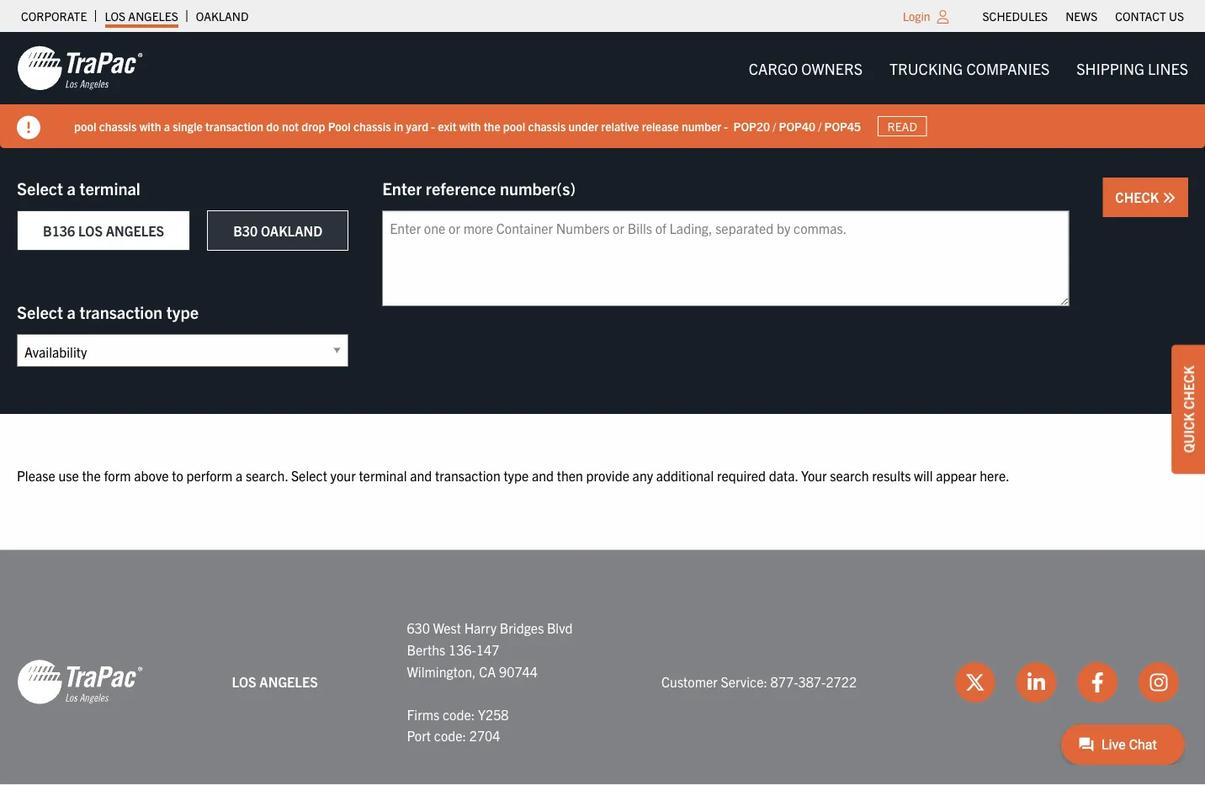 Task type: locate. For each thing, give the bounding box(es) containing it.
ca
[[479, 663, 496, 679]]

yard
[[406, 118, 428, 133]]

banner
[[0, 32, 1205, 148]]

1 vertical spatial check
[[1180, 366, 1197, 409]]

terminal up b136 los angeles
[[80, 177, 140, 198]]

harry
[[464, 619, 497, 636]]

3 chassis from the left
[[528, 118, 566, 133]]

1 los angeles image from the top
[[17, 45, 143, 92]]

results
[[872, 467, 911, 483]]

select
[[17, 177, 63, 198], [17, 301, 63, 322], [291, 467, 327, 483]]

1 horizontal spatial los
[[105, 8, 126, 24]]

chassis left single on the left top of page
[[99, 118, 137, 133]]

2 los angeles image from the top
[[17, 658, 143, 706]]

provide
[[586, 467, 629, 483]]

0 horizontal spatial with
[[139, 118, 161, 133]]

los angeles image
[[17, 45, 143, 92], [17, 658, 143, 706]]

customer service: 877-387-2722
[[661, 673, 857, 690]]

service:
[[721, 673, 767, 690]]

1 horizontal spatial the
[[484, 118, 500, 133]]

1 horizontal spatial with
[[459, 118, 481, 133]]

1 horizontal spatial and
[[532, 467, 554, 483]]

y258
[[478, 706, 509, 722]]

los
[[105, 8, 126, 24], [78, 222, 103, 239], [232, 673, 256, 690]]

0 horizontal spatial type
[[166, 301, 199, 322]]

quick check
[[1180, 366, 1197, 453]]

please use the form above to perform a search. select your terminal and transaction type and then provide any additional required data. your search results will appear here.
[[17, 467, 1010, 483]]

select left "your"
[[291, 467, 327, 483]]

the right use on the left of the page
[[82, 467, 101, 483]]

reference
[[426, 177, 496, 198]]

schedules
[[983, 8, 1048, 24]]

0 vertical spatial check
[[1115, 188, 1162, 205]]

chassis left under
[[528, 118, 566, 133]]

contact
[[1115, 8, 1166, 24]]

bridges
[[500, 619, 544, 636]]

pop40
[[779, 118, 815, 133]]

/ left pop45
[[818, 118, 822, 133]]

1 horizontal spatial transaction
[[205, 118, 263, 133]]

code:
[[443, 706, 475, 722], [434, 727, 466, 744]]

0 horizontal spatial terminal
[[80, 177, 140, 198]]

1 horizontal spatial terminal
[[359, 467, 407, 483]]

0 vertical spatial los
[[105, 8, 126, 24]]

not
[[282, 118, 299, 133]]

0 horizontal spatial check
[[1115, 188, 1162, 205]]

footer containing 630 west harry bridges blvd
[[0, 550, 1205, 785]]

1 horizontal spatial /
[[818, 118, 822, 133]]

b136
[[43, 222, 75, 239]]

menu bar
[[974, 4, 1193, 28], [735, 51, 1202, 85]]

pool chassis with a single transaction  do not drop pool chassis in yard -  exit with the pool chassis under relative release number -  pop20 / pop40 / pop45
[[74, 118, 861, 133]]

1 vertical spatial los
[[78, 222, 103, 239]]

2 horizontal spatial los
[[232, 673, 256, 690]]

check inside quick check link
[[1180, 366, 1197, 409]]

light image
[[937, 10, 949, 24]]

cargo owners
[[749, 58, 863, 77]]

1 vertical spatial oakland
[[261, 222, 322, 239]]

1 vertical spatial solid image
[[1162, 191, 1176, 204]]

shipping lines link
[[1063, 51, 1202, 85]]

1 horizontal spatial type
[[504, 467, 529, 483]]

1 horizontal spatial pool
[[503, 118, 525, 133]]

oakland right b30
[[261, 222, 322, 239]]

terminal right "your"
[[359, 467, 407, 483]]

2 / from the left
[[818, 118, 822, 133]]

angeles
[[128, 8, 178, 24], [106, 222, 164, 239], [259, 673, 318, 690]]

0 horizontal spatial the
[[82, 467, 101, 483]]

1 horizontal spatial chassis
[[353, 118, 391, 133]]

contact us
[[1115, 8, 1184, 24]]

select up b136
[[17, 177, 63, 198]]

2 chassis from the left
[[353, 118, 391, 133]]

1 chassis from the left
[[99, 118, 137, 133]]

oakland right 'los angeles' link
[[196, 8, 249, 24]]

required
[[717, 467, 766, 483]]

2 pool from the left
[[503, 118, 525, 133]]

0 vertical spatial angeles
[[128, 8, 178, 24]]

los angeles
[[105, 8, 178, 24], [232, 673, 318, 690]]

in
[[394, 118, 403, 133]]

1 vertical spatial transaction
[[80, 301, 163, 322]]

cargo
[[749, 58, 798, 77]]

0 vertical spatial solid image
[[17, 116, 40, 139]]

code: right port
[[434, 727, 466, 744]]

0 vertical spatial los angeles image
[[17, 45, 143, 92]]

contact us link
[[1115, 4, 1184, 28]]

shipping
[[1077, 58, 1144, 77]]

oakland link
[[196, 4, 249, 28]]

0 horizontal spatial and
[[410, 467, 432, 483]]

data.
[[769, 467, 798, 483]]

single
[[173, 118, 203, 133]]

0 horizontal spatial chassis
[[99, 118, 137, 133]]

pool up 'number(s)'
[[503, 118, 525, 133]]

and right "your"
[[410, 467, 432, 483]]

port
[[407, 727, 431, 744]]

shipping lines
[[1077, 58, 1188, 77]]

los angeles image inside footer
[[17, 658, 143, 706]]

1 horizontal spatial check
[[1180, 366, 1197, 409]]

the
[[484, 118, 500, 133], [82, 467, 101, 483]]

1 pool from the left
[[74, 118, 96, 133]]

news link
[[1065, 4, 1098, 28]]

0 vertical spatial select
[[17, 177, 63, 198]]

- left exit
[[431, 118, 435, 133]]

terminal
[[80, 177, 140, 198], [359, 467, 407, 483]]

0 horizontal spatial pool
[[74, 118, 96, 133]]

2 - from the left
[[724, 118, 728, 133]]

check
[[1115, 188, 1162, 205], [1180, 366, 1197, 409]]

select down b136
[[17, 301, 63, 322]]

1 / from the left
[[773, 118, 776, 133]]

1 vertical spatial code:
[[434, 727, 466, 744]]

0 horizontal spatial /
[[773, 118, 776, 133]]

los angeles link
[[105, 4, 178, 28]]

login link
[[903, 8, 930, 24]]

1 horizontal spatial -
[[724, 118, 728, 133]]

0 vertical spatial menu bar
[[974, 4, 1193, 28]]

select a transaction type
[[17, 301, 199, 322]]

0 vertical spatial type
[[166, 301, 199, 322]]

solid image
[[17, 116, 40, 139], [1162, 191, 1176, 204]]

1 vertical spatial the
[[82, 467, 101, 483]]

your
[[330, 467, 356, 483]]

0 vertical spatial los angeles
[[105, 8, 178, 24]]

pool up select a terminal
[[74, 118, 96, 133]]

the right exit
[[484, 118, 500, 133]]

use
[[58, 467, 79, 483]]

corporate
[[21, 8, 87, 24]]

2 horizontal spatial chassis
[[528, 118, 566, 133]]

under
[[568, 118, 598, 133]]

your
[[801, 467, 827, 483]]

oakland
[[196, 8, 249, 24], [261, 222, 322, 239]]

with
[[139, 118, 161, 133], [459, 118, 481, 133]]

1 vertical spatial menu bar
[[735, 51, 1202, 85]]

search
[[830, 467, 869, 483]]

0 horizontal spatial solid image
[[17, 116, 40, 139]]

search.
[[246, 467, 288, 483]]

pool
[[74, 118, 96, 133], [503, 118, 525, 133]]

footer
[[0, 550, 1205, 785]]

los inside footer
[[232, 673, 256, 690]]

quick
[[1180, 413, 1197, 453]]

1 horizontal spatial oakland
[[261, 222, 322, 239]]

/
[[773, 118, 776, 133], [818, 118, 822, 133]]

then
[[557, 467, 583, 483]]

cargo owners link
[[735, 51, 876, 85]]

0 horizontal spatial -
[[431, 118, 435, 133]]

1 vertical spatial los angeles image
[[17, 658, 143, 706]]

2 horizontal spatial transaction
[[435, 467, 500, 483]]

with left single on the left top of page
[[139, 118, 161, 133]]

quick check link
[[1171, 345, 1205, 474]]

firms
[[407, 706, 439, 722]]

berths
[[407, 641, 445, 658]]

1 vertical spatial select
[[17, 301, 63, 322]]

1 vertical spatial terminal
[[359, 467, 407, 483]]

b30 oakland
[[233, 222, 322, 239]]

0 horizontal spatial oakland
[[196, 8, 249, 24]]

1 and from the left
[[410, 467, 432, 483]]

and left "then"
[[532, 467, 554, 483]]

- right "number"
[[724, 118, 728, 133]]

0 horizontal spatial transaction
[[80, 301, 163, 322]]

code: up 2704
[[443, 706, 475, 722]]

0 horizontal spatial los angeles
[[105, 8, 178, 24]]

and
[[410, 467, 432, 483], [532, 467, 554, 483]]

1 vertical spatial los angeles
[[232, 673, 318, 690]]

pool
[[328, 118, 351, 133]]

chassis left in
[[353, 118, 391, 133]]

menu bar down light image
[[735, 51, 1202, 85]]

lines
[[1148, 58, 1188, 77]]

enter
[[382, 177, 422, 198]]

with right exit
[[459, 118, 481, 133]]

menu bar up shipping
[[974, 4, 1193, 28]]

2 vertical spatial los
[[232, 673, 256, 690]]

1 horizontal spatial solid image
[[1162, 191, 1176, 204]]

read
[[887, 119, 917, 134]]

type
[[166, 301, 199, 322], [504, 467, 529, 483]]

a left search.
[[236, 467, 243, 483]]

/ right pop20
[[773, 118, 776, 133]]

companies
[[966, 58, 1050, 77]]



Task type: vqa. For each thing, say whether or not it's contained in the screenshot.
West
yes



Task type: describe. For each thing, give the bounding box(es) containing it.
0 vertical spatial terminal
[[80, 177, 140, 198]]

menu bar containing cargo owners
[[735, 51, 1202, 85]]

630 west harry bridges blvd berths 136-147 wilmington, ca 90744
[[407, 619, 573, 679]]

read link
[[878, 116, 927, 136]]

0 vertical spatial the
[[484, 118, 500, 133]]

schedules link
[[983, 4, 1048, 28]]

west
[[433, 619, 461, 636]]

1 - from the left
[[431, 118, 435, 133]]

136-
[[448, 641, 476, 658]]

2722
[[826, 673, 857, 690]]

banner containing cargo owners
[[0, 32, 1205, 148]]

customer
[[661, 673, 718, 690]]

0 vertical spatial code:
[[443, 706, 475, 722]]

1 vertical spatial type
[[504, 467, 529, 483]]

please
[[17, 467, 55, 483]]

0 horizontal spatial los
[[78, 222, 103, 239]]

90744
[[499, 663, 538, 679]]

appear
[[936, 467, 977, 483]]

select for select a terminal
[[17, 177, 63, 198]]

do
[[266, 118, 279, 133]]

2 vertical spatial angeles
[[259, 673, 318, 690]]

147
[[476, 641, 499, 658]]

owners
[[801, 58, 863, 77]]

2 and from the left
[[532, 467, 554, 483]]

check button
[[1103, 178, 1188, 217]]

firms code:  y258 port code:  2704
[[407, 706, 509, 744]]

pop20
[[733, 118, 770, 133]]

blvd
[[547, 619, 573, 636]]

0 vertical spatial transaction
[[205, 118, 263, 133]]

release
[[642, 118, 679, 133]]

select for select a transaction type
[[17, 301, 63, 322]]

wilmington,
[[407, 663, 476, 679]]

login
[[903, 8, 930, 24]]

exit
[[438, 118, 457, 133]]

2 vertical spatial transaction
[[435, 467, 500, 483]]

trucking companies
[[890, 58, 1050, 77]]

us
[[1169, 8, 1184, 24]]

los inside 'los angeles' link
[[105, 8, 126, 24]]

pop45
[[824, 118, 861, 133]]

a up b136
[[67, 177, 76, 198]]

2 with from the left
[[459, 118, 481, 133]]

1 horizontal spatial los angeles
[[232, 673, 318, 690]]

solid image inside check button
[[1162, 191, 1176, 204]]

trucking
[[890, 58, 963, 77]]

news
[[1065, 8, 1098, 24]]

number(s)
[[500, 177, 576, 198]]

select a terminal
[[17, 177, 140, 198]]

0 vertical spatial oakland
[[196, 8, 249, 24]]

corporate link
[[21, 4, 87, 28]]

perform
[[186, 467, 233, 483]]

trucking companies link
[[876, 51, 1063, 85]]

2 vertical spatial select
[[291, 467, 327, 483]]

above
[[134, 467, 169, 483]]

drop
[[301, 118, 325, 133]]

relative
[[601, 118, 639, 133]]

any
[[632, 467, 653, 483]]

877-
[[771, 673, 798, 690]]

2704
[[469, 727, 500, 744]]

number
[[682, 118, 721, 133]]

a down b136
[[67, 301, 76, 322]]

b30
[[233, 222, 258, 239]]

form
[[104, 467, 131, 483]]

a left single on the left top of page
[[164, 118, 170, 133]]

1 with from the left
[[139, 118, 161, 133]]

will
[[914, 467, 933, 483]]

630
[[407, 619, 430, 636]]

menu bar containing schedules
[[974, 4, 1193, 28]]

1 vertical spatial angeles
[[106, 222, 164, 239]]

to
[[172, 467, 183, 483]]

b136 los angeles
[[43, 222, 164, 239]]

here.
[[980, 467, 1010, 483]]

enter reference number(s)
[[382, 177, 576, 198]]

check inside check button
[[1115, 188, 1162, 205]]

Enter reference number(s) text field
[[382, 210, 1069, 306]]

additional
[[656, 467, 714, 483]]

387-
[[798, 673, 826, 690]]



